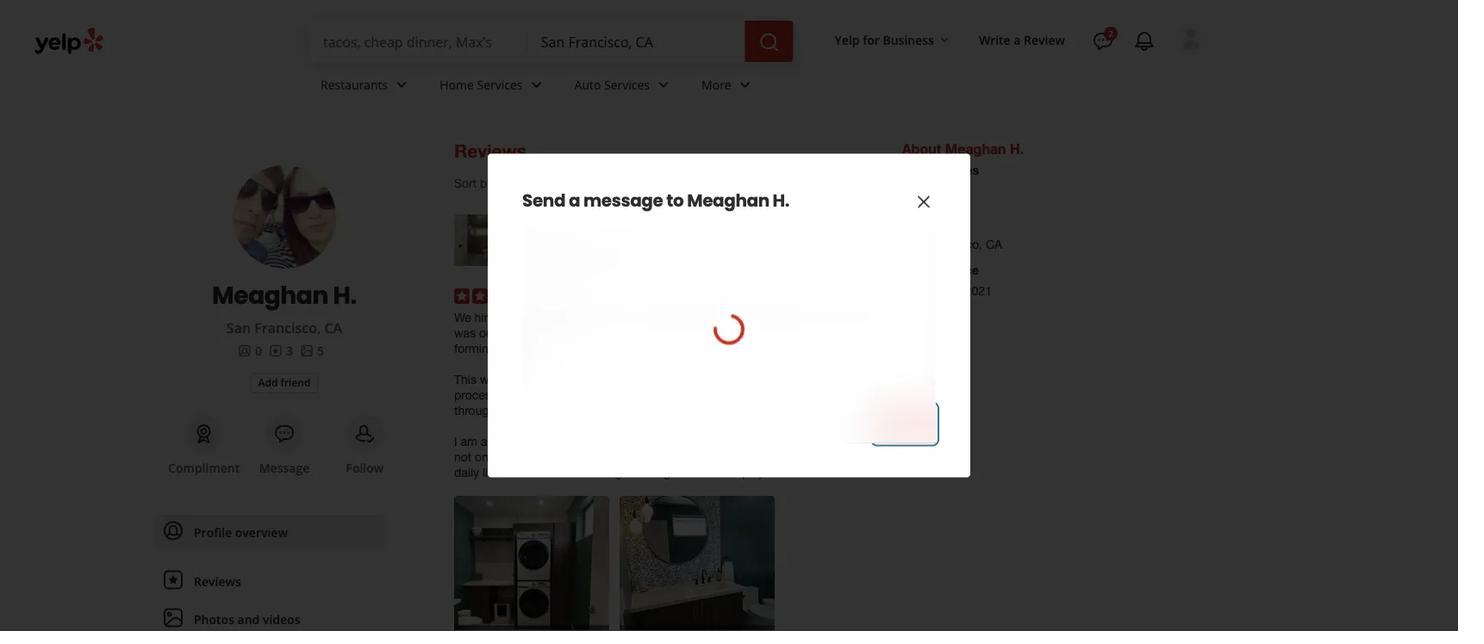 Task type: vqa. For each thing, say whether or not it's contained in the screenshot.
the Services within the Home Services Link
yes



Task type: describe. For each thing, give the bounding box(es) containing it.
opted
[[730, 326, 762, 340]]

gadi construction general contractors 3205 cabrillo ave santa clara, ca 95051
[[516, 215, 624, 275]]

ca inside gadi construction general contractors 3205 cabrillo ave santa clara, ca 95051
[[576, 263, 590, 275]]

san inside location san francisco, ca
[[902, 237, 923, 251]]

not
[[454, 450, 472, 464]]

about
[[902, 140, 941, 157]]

5
[[317, 343, 324, 359]]

yelp for business button
[[828, 24, 958, 55]]

and up closet
[[531, 326, 551, 340]]

user actions element
[[821, 22, 1231, 128]]

made
[[697, 450, 728, 464]]

0 vertical spatial in
[[539, 435, 548, 449]]

0 horizontal spatial i
[[454, 435, 457, 449]]

beautiful
[[501, 450, 547, 464]]

(shoutout
[[680, 435, 732, 449]]

remove
[[779, 326, 819, 340]]

ca inside location san francisco, ca
[[986, 237, 1002, 251]]

1 vertical spatial in
[[827, 450, 836, 464]]

us
[[775, 388, 788, 402]]

francisco, inside location san francisco, ca
[[926, 237, 982, 251]]

a inside this was our first remodel project and millie was so helpful through the permit process and recommending a structural engineer, and kept us reassured through any bump we hit along the way.
[[608, 388, 615, 402]]

business
[[883, 32, 934, 48]]

search image
[[759, 32, 780, 53]]

send for send
[[888, 415, 922, 434]]

clara,
[[546, 263, 573, 275]]

a inside send a message to meaghan h. "dialog"
[[569, 188, 580, 212]]

reassured
[[791, 388, 844, 402]]

future
[[708, 466, 739, 480]]

using
[[593, 466, 622, 480]]

a right the create
[[723, 342, 730, 356]]

profile
[[194, 524, 232, 541]]

but
[[550, 450, 568, 464]]

0 horizontal spatial we
[[454, 311, 471, 325]]

business categories element
[[307, 62, 1207, 112]]

is
[[850, 435, 859, 449]]

the inside i am absolutely in love with the end result (shoutout to victor). the space is not only beautiful but much functional. it has made such a difference in our daily lives. i will 100% be using gadi again for future projects.
[[603, 435, 620, 449]]

i am absolutely in love with the end result (shoutout to victor). the space is not only beautiful but much functional. it has made such a difference in our daily lives. i will 100% be using gadi again for future projects.
[[454, 435, 859, 480]]

notifications image
[[1134, 31, 1155, 52]]

since
[[947, 263, 979, 277]]

send a message to meaghan h.
[[522, 188, 789, 212]]

1 horizontal spatial was
[[480, 373, 502, 387]]

this was our first remodel project and millie was so helpful through the permit process and recommending a structural engineer, and kept us reassured through any bump we hit along the way.
[[454, 373, 872, 418]]

way.
[[645, 404, 669, 418]]

1 vertical spatial i
[[513, 466, 516, 480]]

such
[[731, 450, 757, 464]]

2 link
[[1086, 24, 1120, 59]]

lives.
[[483, 466, 510, 480]]

remodel for project
[[549, 373, 593, 387]]

home
[[440, 76, 474, 93]]

was inside "we hired gadi to remodel our powder/laundry room. the previous bathroom was outdated and had so much wasted space. we opted to remove the wall forming a closet to open the space up and create a dedicated laundry area."
[[454, 326, 476, 340]]

0 vertical spatial reviews
[[454, 140, 527, 162]]

previous
[[765, 311, 811, 325]]

be
[[576, 466, 589, 480]]

  text field inside send a message to meaghan h. "dialog"
[[522, 237, 936, 278]]

3
[[286, 343, 293, 359]]

2 horizontal spatial was
[[692, 373, 714, 387]]

24 chevron down v2 image for home services
[[526, 75, 547, 95]]

meaghan inside meaghan h. san francisco, ca
[[212, 278, 328, 312]]

auto services
[[574, 76, 650, 93]]

location
[[902, 216, 952, 230]]

our inside i am absolutely in love with the end result (shoutout to victor). the space is not only beautiful but much functional. it has made such a difference in our daily lives. i will 100% be using gadi again for future projects.
[[839, 450, 857, 464]]

photos and videos
[[194, 611, 300, 628]]

projects.
[[742, 466, 789, 480]]

gadi construction image
[[454, 215, 506, 266]]

kept
[[748, 388, 772, 402]]

difference
[[770, 450, 823, 464]]

0
[[255, 343, 262, 359]]

to inside i am absolutely in love with the end result (shoutout to victor). the space is not only beautiful but much functional. it has made such a difference in our daily lives. i will 100% be using gadi again for future projects.
[[736, 435, 746, 449]]

services for home services
[[477, 76, 523, 93]]

videos
[[263, 611, 300, 628]]

photo of gadi construction - santa clara, ca, united states. laundry zone image
[[454, 496, 609, 632]]

space inside i am absolutely in love with the end result (shoutout to victor). the space is not only beautiful but much functional. it has made such a difference in our daily lives. i will 100% be using gadi again for future projects.
[[814, 435, 847, 449]]

16 review v2 image
[[269, 344, 283, 358]]

and up any
[[500, 388, 521, 402]]

the inside "we hired gadi to remodel our powder/laundry room. the previous bathroom was outdated and had so much wasted space. we opted to remove the wall forming a closet to open the space up and create a dedicated laundry area."
[[742, 311, 762, 325]]

much inside i am absolutely in love with the end result (shoutout to victor). the space is not only beautiful but much functional. it has made such a difference in our daily lives. i will 100% be using gadi again for future projects.
[[571, 450, 601, 464]]

and left 'videos'
[[237, 611, 260, 628]]

santa
[[516, 263, 543, 275]]

result
[[647, 435, 677, 449]]

along
[[592, 404, 622, 418]]

francisco, inside meaghan h. san francisco, ca
[[254, 319, 321, 337]]

write a review
[[979, 32, 1065, 48]]

cancel
[[815, 416, 853, 432]]

and up structural
[[637, 373, 658, 387]]

friend
[[281, 376, 311, 390]]

profile overview link
[[156, 515, 385, 550]]

it
[[664, 450, 671, 464]]

so inside "we hired gadi to remodel our powder/laundry room. the previous bathroom was outdated and had so much wasted space. we opted to remove the wall forming a closet to open the space up and create a dedicated laundry area."
[[578, 326, 591, 340]]

am
[[461, 435, 477, 449]]

structural
[[618, 388, 669, 402]]

space inside "we hired gadi to remodel our powder/laundry room. the previous bathroom was outdated and had so much wasted space. we opted to remove the wall forming a closet to open the space up and create a dedicated laundry area."
[[609, 342, 642, 356]]

auto services link
[[561, 62, 688, 112]]

daily
[[454, 466, 479, 480]]

review inside about meaghan h. review votes useful
[[902, 163, 944, 178]]

reviews inside menu
[[194, 574, 241, 590]]

yelp
[[835, 32, 860, 48]]

open
[[558, 342, 586, 356]]

meaghan h. link
[[164, 278, 405, 312]]

16 chevron down v2 image
[[938, 33, 951, 47]]

gadi inside "we hired gadi to remodel our powder/laundry room. the previous bathroom was outdated and had so much wasted space. we opted to remove the wall forming a closet to open the space up and create a dedicated laundry area."
[[505, 311, 533, 325]]

sort by:
[[454, 176, 500, 190]]

engineer,
[[672, 388, 721, 402]]

meaghan inside about meaghan h. review votes useful
[[945, 140, 1006, 157]]

wall
[[843, 326, 864, 340]]

ave
[[580, 247, 598, 259]]

24 review v2 image
[[163, 570, 184, 591]]

restaurants link
[[307, 62, 426, 112]]

24 photos v2 image
[[163, 608, 184, 629]]

end
[[623, 435, 644, 449]]

project
[[597, 373, 634, 387]]

compliment image
[[194, 424, 214, 445]]

love
[[552, 435, 574, 449]]

to up closet
[[537, 311, 547, 325]]

the down bathroom
[[823, 326, 840, 340]]

any
[[499, 404, 518, 418]]

services for auto services
[[604, 76, 650, 93]]

h. inside meaghan h. san francisco, ca
[[333, 278, 357, 312]]

sort
[[454, 176, 477, 190]]

95051
[[593, 263, 622, 275]]

24 profile v2 image
[[163, 521, 184, 542]]

send for send a message to meaghan h.
[[522, 188, 565, 212]]

meaghan h. san francisco, ca
[[212, 278, 357, 337]]

gadi construction link
[[516, 215, 624, 229]]

and right up on the bottom left
[[662, 342, 683, 356]]

review inside 'user actions' element
[[1024, 32, 1065, 48]]

helpful
[[733, 373, 769, 387]]

will
[[520, 466, 537, 480]]

the inside i am absolutely in love with the end result (shoutout to victor). the space is not only beautiful but much functional. it has made such a difference in our daily lives. i will 100% be using gadi again for future projects.
[[791, 435, 811, 449]]



Task type: locate. For each thing, give the bounding box(es) containing it.
0 vertical spatial san
[[902, 237, 923, 251]]

functional.
[[605, 450, 661, 464]]

review down about
[[902, 163, 944, 178]]

0 vertical spatial gadi
[[516, 215, 546, 229]]

1 horizontal spatial our
[[598, 311, 616, 325]]

remodel up recommending
[[549, 373, 593, 387]]

the up difference
[[791, 435, 811, 449]]

0 horizontal spatial h.
[[333, 278, 357, 312]]

space down cancel
[[814, 435, 847, 449]]

16 photos v2 image
[[300, 344, 314, 358]]

24 chevron down v2 image left auto
[[526, 75, 547, 95]]

2 vertical spatial h.
[[333, 278, 357, 312]]

remodel for our
[[551, 311, 595, 325]]

outdated
[[479, 326, 528, 340]]

yelp for business
[[835, 32, 934, 48]]

only
[[475, 450, 497, 464]]

profile overview menu item
[[156, 515, 385, 558]]

area.
[[833, 342, 860, 356]]

0 vertical spatial francisco,
[[926, 237, 982, 251]]

photo of gadi construction - santa clara, ca, united states. vanity area image
[[620, 496, 775, 632]]

create
[[686, 342, 720, 356]]

0 vertical spatial space
[[609, 342, 642, 356]]

0 horizontal spatial reviews
[[194, 574, 241, 590]]

a inside write a review link
[[1014, 32, 1021, 48]]

0 vertical spatial through
[[773, 373, 814, 387]]

6/7/2023
[[547, 290, 596, 304]]

has
[[675, 450, 694, 464]]

san inside meaghan h. san francisco, ca
[[227, 319, 251, 337]]

1 vertical spatial much
[[571, 450, 601, 464]]

to right message at the top
[[666, 188, 684, 212]]

0 vertical spatial for
[[863, 32, 880, 48]]

reviews element
[[269, 342, 293, 359]]

much inside "we hired gadi to remodel our powder/laundry room. the previous bathroom was outdated and had so much wasted space. we opted to remove the wall forming a closet to open the space up and create a dedicated laundry area."
[[595, 326, 625, 340]]

services
[[477, 76, 523, 93], [604, 76, 650, 93]]

gadi up general
[[516, 215, 546, 229]]

through down process
[[454, 404, 496, 418]]

san down location
[[902, 237, 923, 251]]

0 horizontal spatial meaghan
[[212, 278, 328, 312]]

general contractors link
[[516, 232, 610, 244]]

1 vertical spatial review
[[902, 163, 944, 178]]

1 vertical spatial space
[[814, 435, 847, 449]]

had
[[555, 326, 575, 340]]

was up process
[[480, 373, 502, 387]]

friends element
[[238, 342, 262, 359]]

1 horizontal spatial so
[[717, 373, 730, 387]]

2 vertical spatial our
[[839, 450, 857, 464]]

0 horizontal spatial san
[[227, 319, 251, 337]]

message image
[[274, 424, 295, 445]]

0 horizontal spatial ca
[[324, 319, 342, 337]]

0 horizontal spatial 24 chevron down v2 image
[[391, 75, 412, 95]]

for inside i am absolutely in love with the end result (shoutout to victor). the space is not only beautiful but much functional. it has made such a difference in our daily lives. i will 100% be using gadi again for future projects.
[[690, 466, 704, 480]]

1 horizontal spatial services
[[604, 76, 650, 93]]

home services
[[440, 76, 523, 93]]

a down project
[[608, 388, 615, 402]]

h. inside "dialog"
[[773, 188, 789, 212]]

16 friends v2 image
[[238, 344, 252, 358]]

general
[[516, 232, 552, 244]]

a inside i am absolutely in love with the end result (shoutout to victor). the space is not only beautiful but much functional. it has made such a difference in our daily lives. i will 100% be using gadi again for future projects.
[[760, 450, 767, 464]]

our down 'is'
[[839, 450, 857, 464]]

0 horizontal spatial services
[[477, 76, 523, 93]]

1 horizontal spatial review
[[1024, 32, 1065, 48]]

in left love
[[539, 435, 548, 449]]

1 vertical spatial remodel
[[549, 373, 593, 387]]

auto
[[574, 76, 601, 93]]

meaghan inside "dialog"
[[687, 188, 769, 212]]

2 horizontal spatial h.
[[1010, 140, 1024, 157]]

24 chevron down v2 image for restaurants
[[391, 75, 412, 95]]

gadi
[[516, 215, 546, 229], [505, 311, 533, 325], [625, 466, 654, 480]]

2021
[[965, 283, 992, 298]]

1 services from the left
[[477, 76, 523, 93]]

the
[[742, 311, 762, 325], [791, 435, 811, 449]]

for right yelp
[[863, 32, 880, 48]]

send
[[522, 188, 565, 212], [888, 415, 922, 434]]

1 horizontal spatial 24 chevron down v2 image
[[526, 75, 547, 95]]

more
[[702, 76, 731, 93]]

photos element
[[300, 342, 324, 359]]

0 horizontal spatial in
[[539, 435, 548, 449]]

millie
[[661, 373, 689, 387]]

hired
[[474, 311, 501, 325]]

so inside this was our first remodel project and millie was so helpful through the permit process and recommending a structural engineer, and kept us reassured through any bump we hit along the way.
[[717, 373, 730, 387]]

gadi up "outdated"
[[505, 311, 533, 325]]

1 horizontal spatial we
[[710, 326, 727, 340]]

send a message to meaghan h. dialog
[[0, 0, 1458, 632]]

24 chevron down v2 image right more
[[735, 75, 756, 95]]

services left 24 chevron down v2 image
[[604, 76, 650, 93]]

1 vertical spatial san
[[227, 319, 251, 337]]

1 horizontal spatial ca
[[576, 263, 590, 275]]

we left hired at the left of page
[[454, 311, 471, 325]]

send right cancel button
[[888, 415, 922, 434]]

remodel inside "we hired gadi to remodel our powder/laundry room. the previous bathroom was outdated and had so much wasted space. we opted to remove the wall forming a closet to open the space up and create a dedicated laundry area."
[[551, 311, 595, 325]]

our left first
[[505, 373, 523, 387]]

24 message v2 image
[[1093, 31, 1113, 52]]

through up 'us'
[[773, 373, 814, 387]]

review
[[1024, 32, 1065, 48], [902, 163, 944, 178]]

the up opted in the right of the page
[[742, 311, 762, 325]]

francisco, up since
[[926, 237, 982, 251]]

1 24 chevron down v2 image from the left
[[391, 75, 412, 95]]

0 horizontal spatial our
[[505, 373, 523, 387]]

first
[[526, 373, 546, 387]]

1 horizontal spatial the
[[791, 435, 811, 449]]

ca inside meaghan h. san francisco, ca
[[324, 319, 342, 337]]

0 vertical spatial we
[[454, 311, 471, 325]]

a up projects.
[[760, 450, 767, 464]]

send region
[[522, 219, 936, 443]]

add friend button
[[250, 373, 318, 394]]

bathroom
[[814, 311, 866, 325]]

send up gadi construction link
[[522, 188, 565, 212]]

remodel
[[551, 311, 595, 325], [549, 373, 593, 387]]

victor).
[[750, 435, 787, 449]]

services right home
[[477, 76, 523, 93]]

write
[[979, 32, 1011, 48]]

1 horizontal spatial i
[[513, 466, 516, 480]]

the down structural
[[625, 404, 642, 418]]

h. inside about meaghan h. review votes useful
[[1010, 140, 1024, 157]]

the up reassured
[[818, 373, 835, 387]]

so
[[578, 326, 591, 340], [717, 373, 730, 387]]

more link
[[688, 62, 769, 112]]

a
[[1014, 32, 1021, 48], [569, 188, 580, 212], [499, 342, 505, 356], [723, 342, 730, 356], [608, 388, 615, 402], [760, 450, 767, 464]]

2
[[1108, 28, 1113, 39]]

2 vertical spatial gadi
[[625, 466, 654, 480]]

photos and videos link
[[156, 602, 385, 632]]

0 horizontal spatial space
[[609, 342, 642, 356]]

much left wasted
[[595, 326, 625, 340]]

0 horizontal spatial through
[[454, 404, 496, 418]]

0 vertical spatial ca
[[986, 237, 1002, 251]]

0 vertical spatial review
[[1024, 32, 1065, 48]]

0 vertical spatial much
[[595, 326, 625, 340]]

gadi inside gadi construction general contractors 3205 cabrillo ave santa clara, ca 95051
[[516, 215, 546, 229]]

24 chevron down v2 image for more
[[735, 75, 756, 95]]

0 horizontal spatial for
[[690, 466, 704, 480]]

0 vertical spatial remodel
[[551, 311, 595, 325]]

so right had
[[578, 326, 591, 340]]

useful
[[923, 184, 957, 198]]

1 horizontal spatial h.
[[773, 188, 789, 212]]

for down has
[[690, 466, 704, 480]]

i left will
[[513, 466, 516, 480]]

laundry
[[790, 342, 830, 356]]

0 horizontal spatial was
[[454, 326, 476, 340]]

send inside button
[[888, 415, 922, 434]]

hit
[[575, 404, 589, 418]]

1 horizontal spatial francisco,
[[926, 237, 982, 251]]

we
[[454, 311, 471, 325], [710, 326, 727, 340]]

1 vertical spatial meaghan
[[687, 188, 769, 212]]

to down had
[[544, 342, 555, 356]]

permit
[[838, 373, 872, 387]]

1 vertical spatial so
[[717, 373, 730, 387]]

1 vertical spatial h.
[[773, 188, 789, 212]]

and down helpful
[[724, 388, 745, 402]]

restaurants
[[321, 76, 388, 93]]

forming
[[454, 342, 495, 356]]

much down "with"
[[571, 450, 601, 464]]

up
[[645, 342, 659, 356]]

1 vertical spatial our
[[505, 373, 523, 387]]

2 horizontal spatial ca
[[986, 237, 1002, 251]]

absolutely
[[481, 435, 536, 449]]

for inside the yelp for business button
[[863, 32, 880, 48]]

services inside "link"
[[477, 76, 523, 93]]

was up engineer,
[[692, 373, 714, 387]]

0 vertical spatial h.
[[1010, 140, 1024, 157]]

24 chevron down v2 image inside more link
[[735, 75, 756, 95]]

1 horizontal spatial for
[[863, 32, 880, 48]]

menu containing profile overview
[[156, 515, 385, 632]]

our inside "we hired gadi to remodel our powder/laundry room. the previous bathroom was outdated and had so much wasted space. we opted to remove the wall forming a closet to open the space up and create a dedicated laundry area."
[[598, 311, 616, 325]]

the left end
[[603, 435, 620, 449]]

room.
[[707, 311, 738, 325]]

sort by: button
[[454, 168, 542, 199]]

1 vertical spatial reviews
[[194, 574, 241, 590]]

0 horizontal spatial francisco,
[[254, 319, 321, 337]]

24 chevron down v2 image right restaurants at top
[[391, 75, 412, 95]]

2 services from the left
[[604, 76, 650, 93]]

1 horizontal spatial san
[[902, 237, 923, 251]]

our down 95051
[[598, 311, 616, 325]]

0 vertical spatial the
[[742, 311, 762, 325]]

message
[[583, 188, 663, 212]]

gadi down functional.
[[625, 466, 654, 480]]

reviews up photos
[[194, 574, 241, 590]]

24 chevron down v2 image
[[391, 75, 412, 95], [526, 75, 547, 95], [735, 75, 756, 95]]

space left up on the bottom left
[[609, 342, 642, 356]]

0 vertical spatial meaghan
[[945, 140, 1006, 157]]

2 vertical spatial meaghan
[[212, 278, 328, 312]]

1 vertical spatial gadi
[[505, 311, 533, 325]]

reviews link
[[156, 564, 385, 599]]

follow
[[346, 460, 384, 476]]

to up such
[[736, 435, 746, 449]]

again
[[657, 466, 686, 480]]

Hi Meaghan, let's become friends. I also like Rob's Grateful Dent shop! text field
[[522, 297, 936, 387]]

gadi inside i am absolutely in love with the end result (shoutout to victor). the space is not only beautiful but much functional. it has made such a difference in our daily lives. i will 100% be using gadi again for future projects.
[[625, 466, 654, 480]]

to
[[666, 188, 684, 212], [537, 311, 547, 325], [765, 326, 776, 340], [544, 342, 555, 356], [736, 435, 746, 449]]

review right write
[[1024, 32, 1065, 48]]

construction
[[549, 215, 624, 229]]

to inside "dialog"
[[666, 188, 684, 212]]

1 vertical spatial francisco,
[[254, 319, 321, 337]]

5.0 star rating image
[[454, 289, 542, 304]]

in down cancel
[[827, 450, 836, 464]]

0 horizontal spatial review
[[902, 163, 944, 178]]

our inside this was our first remodel project and millie was so helpful through the permit process and recommending a structural engineer, and kept us reassured through any bump we hit along the way.
[[505, 373, 523, 387]]

1 vertical spatial ca
[[576, 263, 590, 275]]

0 vertical spatial our
[[598, 311, 616, 325]]

follow image
[[354, 424, 375, 445]]

profile overview
[[194, 524, 288, 541]]

2 horizontal spatial 24 chevron down v2 image
[[735, 75, 756, 95]]

3 24 chevron down v2 image from the left
[[735, 75, 756, 95]]

24 chevron down v2 image
[[653, 75, 674, 95]]

was up forming
[[454, 326, 476, 340]]

0 vertical spatial i
[[454, 435, 457, 449]]

a up gadi construction link
[[569, 188, 580, 212]]

overview
[[235, 524, 288, 541]]

remodel up had
[[551, 311, 595, 325]]

close image
[[914, 192, 934, 212]]

1 horizontal spatial space
[[814, 435, 847, 449]]

2 24 chevron down v2 image from the left
[[526, 75, 547, 95]]

remodel inside this was our first remodel project and millie was so helpful through the permit process and recommending a structural engineer, and kept us reassured through any bump we hit along the way.
[[549, 373, 593, 387]]

san
[[902, 237, 923, 251], [227, 319, 251, 337]]

cabrillo
[[542, 247, 578, 259]]

contractors
[[555, 232, 610, 244]]

0 horizontal spatial send
[[522, 188, 565, 212]]

2 horizontal spatial our
[[839, 450, 857, 464]]

we
[[556, 404, 572, 418]]

the right the open
[[589, 342, 606, 356]]

add
[[258, 376, 278, 390]]

we down 'room.'
[[710, 326, 727, 340]]

3205
[[516, 247, 539, 259]]

1 horizontal spatial through
[[773, 373, 814, 387]]

1 vertical spatial through
[[454, 404, 496, 418]]

powder/laundry
[[619, 311, 704, 325]]

we hired gadi to remodel our powder/laundry room. the previous bathroom was outdated and had so much wasted space. we opted to remove the wall forming a closet to open the space up and create a dedicated laundry area.
[[454, 311, 866, 356]]

0 horizontal spatial so
[[578, 326, 591, 340]]

1 horizontal spatial in
[[827, 450, 836, 464]]

24 chevron down v2 image inside home services "link"
[[526, 75, 547, 95]]

1 vertical spatial the
[[791, 435, 811, 449]]

None search field
[[309, 21, 797, 62]]

send button
[[874, 405, 936, 443]]

reviews
[[454, 140, 527, 162], [194, 574, 241, 590]]

1 horizontal spatial meaghan
[[687, 188, 769, 212]]

i left am
[[454, 435, 457, 449]]

24 chevron down v2 image inside 'restaurants' link
[[391, 75, 412, 95]]

meaghan
[[945, 140, 1006, 157], [687, 188, 769, 212], [212, 278, 328, 312]]

san up 16 friends v2 "icon"
[[227, 319, 251, 337]]

with
[[577, 435, 600, 449]]

2 vertical spatial ca
[[324, 319, 342, 337]]

1 vertical spatial we
[[710, 326, 727, 340]]

a right write
[[1014, 32, 1021, 48]]

0 horizontal spatial the
[[742, 311, 762, 325]]

francisco, up 3
[[254, 319, 321, 337]]

100%
[[540, 466, 572, 480]]

much
[[595, 326, 625, 340], [571, 450, 601, 464]]

1 horizontal spatial send
[[888, 415, 922, 434]]

september
[[902, 283, 962, 298]]

yelping since september 2021
[[902, 263, 992, 298]]

menu
[[156, 515, 385, 632]]

0 vertical spatial so
[[578, 326, 591, 340]]

add friend
[[258, 376, 311, 390]]

2 horizontal spatial meaghan
[[945, 140, 1006, 157]]

a down "outdated"
[[499, 342, 505, 356]]

location san francisco, ca
[[902, 216, 1002, 251]]

0 vertical spatial send
[[522, 188, 565, 212]]

1 vertical spatial for
[[690, 466, 704, 480]]

1 horizontal spatial reviews
[[454, 140, 527, 162]]

reviews up by:
[[454, 140, 527, 162]]

1 vertical spatial send
[[888, 415, 922, 434]]

so left helpful
[[717, 373, 730, 387]]

cancel button
[[815, 416, 853, 432]]

  text field
[[522, 237, 936, 278]]

loading image
[[706, 307, 752, 352]]

to up dedicated
[[765, 326, 776, 340]]



